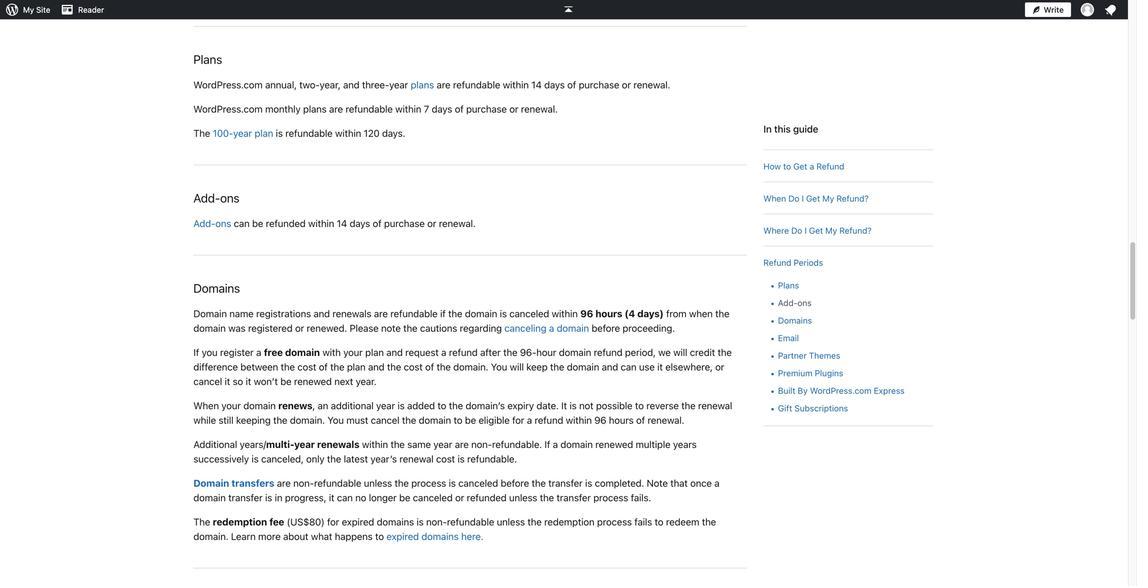 Task type: describe. For each thing, give the bounding box(es) containing it.
elsewhere,
[[665, 361, 713, 373]]

domain. inside , an additional year is added to the domain's expiry date. it is not possible to reverse the renewal while still keeping the domain. you must cancel the domain to be eligible for a refund within 96 hours of renewal.
[[290, 415, 325, 426]]

themes
[[809, 351, 840, 361]]

domain for domain transfers
[[193, 477, 229, 489]]

1 vertical spatial add-
[[193, 218, 215, 229]]

when your domain renews
[[193, 400, 312, 411]]

do for when
[[788, 193, 799, 203]]

1 vertical spatial 14
[[337, 218, 347, 229]]

the for the redemption fee
[[193, 516, 210, 528]]

0 vertical spatial refundable.
[[492, 439, 542, 450]]

days)
[[637, 308, 664, 319]]

your for with
[[343, 347, 363, 358]]

gift subscriptions
[[778, 403, 848, 413]]

cancel inside the with your plan and request a refund after the 96-hour domain refund period, we will credit the difference between the cost of the plan and the cost of the domain. you will keep the domain and can use it elsewhere, or cancel it so it won't be renewed next year.
[[193, 376, 222, 387]]

possible
[[596, 400, 633, 411]]

a up between
[[256, 347, 261, 358]]

domain up not
[[567, 361, 599, 373]]

refund? for where do i get my refund?
[[840, 226, 872, 236]]

of inside , an additional year is added to the domain's expiry date. it is not possible to reverse the renewal while still keeping the domain. you must cancel the domain to be eligible for a refund within 96 hours of renewal.
[[636, 415, 645, 426]]

be inside are non-refundable unless the process is canceled before the transfer is completed. note that once a domain transfer is in progress, it can no longer be canceled or refunded unless the transfer process fails.
[[399, 492, 410, 504]]

register
[[220, 347, 254, 358]]

(us$80)
[[287, 516, 325, 528]]

must
[[346, 415, 368, 426]]

domain inside , an additional year is added to the domain's expiry date. it is not possible to reverse the renewal while still keeping the domain. you must cancel the domain to be eligible for a refund within 96 hours of renewal.
[[419, 415, 451, 426]]

it
[[561, 400, 567, 411]]

cautions
[[420, 322, 457, 334]]

your for when
[[222, 400, 241, 411]]

or inside the with your plan and request a refund after the 96-hour domain refund period, we will credit the difference between the cost of the plan and the cost of the domain. you will keep the domain and can use it elsewhere, or cancel it so it won't be renewed next year.
[[715, 361, 724, 373]]

so
[[233, 376, 243, 387]]

year,
[[320, 79, 341, 91]]

that
[[670, 477, 688, 489]]

and right year,
[[343, 79, 360, 91]]

are inside within the same year are non-refundable. if a domain renewed multiple years successively is canceled, only the latest year's renewal cost is refundable.
[[455, 439, 469, 450]]

refund periods
[[764, 258, 823, 268]]

to right happens
[[375, 531, 384, 542]]

, an additional year is added to the domain's expiry date. it is not possible to reverse the renewal while still keeping the domain. you must cancel the domain to be eligible for a refund within 96 hours of renewal.
[[193, 400, 732, 426]]

1 horizontal spatial cost
[[404, 361, 423, 373]]

is right it
[[570, 400, 577, 411]]

120
[[364, 128, 380, 139]]

cost for within
[[436, 453, 455, 465]]

once
[[690, 477, 712, 489]]

about
[[283, 531, 308, 542]]

0 vertical spatial will
[[673, 347, 687, 358]]

domain down canceling a domain before proceeding.
[[559, 347, 591, 358]]

period,
[[625, 347, 656, 358]]

is down "monthly"
[[276, 128, 283, 139]]

domain left with
[[285, 347, 320, 358]]

credit
[[690, 347, 715, 358]]

if you register a free domain
[[193, 347, 320, 358]]

multiple
[[636, 439, 671, 450]]

when for when your domain renews
[[193, 400, 219, 411]]

we
[[658, 347, 671, 358]]

or inside are non-refundable unless the process is canceled before the transfer is completed. note that once a domain transfer is in progress, it can no longer be canceled or refunded unless the transfer process fails.
[[455, 492, 464, 504]]

1 vertical spatial add-ons
[[778, 298, 812, 308]]

1 vertical spatial canceled
[[458, 477, 498, 489]]

email link
[[778, 333, 799, 343]]

wordpress.com monthly plans are refundable within 7 days of purchase or renewal.
[[193, 103, 558, 115]]

expired inside (us$80) for expired domains is non-refundable unless the redemption process fails to redeem the domain. learn more about what happens to
[[342, 516, 374, 528]]

here.
[[461, 531, 484, 542]]

2 vertical spatial plan
[[347, 361, 366, 373]]

name
[[229, 308, 254, 319]]

is left in
[[265, 492, 272, 504]]

years/
[[240, 439, 266, 450]]

partner themes link
[[778, 351, 840, 361]]

1 vertical spatial will
[[510, 361, 524, 373]]

get for where
[[809, 226, 823, 236]]

cancel inside , an additional year is added to the domain's expiry date. it is not possible to reverse the renewal while still keeping the domain. you must cancel the domain to be eligible for a refund within 96 hours of renewal.
[[371, 415, 400, 426]]

write link
[[1025, 2, 1071, 17]]

use
[[639, 361, 655, 373]]

gift
[[778, 403, 792, 413]]

reader
[[78, 5, 104, 14]]

to left reverse
[[635, 400, 644, 411]]

and left use
[[602, 361, 618, 373]]

between
[[240, 361, 278, 373]]

are down year,
[[329, 103, 343, 115]]

and down note
[[386, 347, 403, 358]]

free
[[264, 347, 283, 358]]

domains link
[[778, 315, 812, 325]]

partner themes
[[778, 351, 840, 361]]

year's
[[371, 453, 397, 465]]

still
[[219, 415, 234, 426]]

0 vertical spatial canceled
[[509, 308, 549, 319]]

days for add-ons can be refunded within 14 days of purchase or renewal.
[[350, 218, 370, 229]]

100-
[[213, 128, 233, 139]]

refunded inside are non-refundable unless the process is canceled before the transfer is completed. note that once a domain transfer is in progress, it can no longer be canceled or refunded unless the transfer process fails.
[[467, 492, 507, 504]]

0 vertical spatial refunded
[[266, 218, 306, 229]]

toolbar navigation
[[0, 0, 1121, 19]]

2 vertical spatial ons
[[798, 298, 812, 308]]

purchase for add-ons can be refunded within 14 days of purchase or renewal.
[[384, 218, 425, 229]]

can inside are non-refundable unless the process is canceled before the transfer is completed. note that once a domain transfer is in progress, it can no longer be canceled or refunded unless the transfer process fails.
[[337, 492, 353, 504]]

renewed.
[[307, 322, 347, 334]]

year for multi-
[[294, 439, 315, 450]]

a inside , an additional year is added to the domain's expiry date. it is not possible to reverse the renewal while still keeping the domain. you must cancel the domain to be eligible for a refund within 96 hours of renewal.
[[527, 415, 532, 426]]

domain. inside (us$80) for expired domains is non-refundable unless the redemption process fails to redeem the domain. learn more about what happens to
[[193, 531, 229, 542]]

refundable inside (us$80) for expired domains is non-refundable unless the redemption process fails to redeem the domain. learn more about what happens to
[[447, 516, 494, 528]]

wordpress.com for wordpress.com annual, two-year, and three-year plans are refundable within 14 days of purchase or renewal.
[[193, 79, 263, 91]]

(4
[[625, 308, 635, 319]]

reader link
[[55, 0, 109, 19]]

and up 'year.'
[[368, 361, 385, 373]]

built by wordpress.com express
[[778, 386, 905, 396]]

bell image
[[1103, 3, 1113, 13]]

registered
[[248, 322, 293, 334]]

my inside "toolbar" navigation
[[23, 5, 34, 14]]

my for where
[[825, 226, 837, 236]]

canceling
[[504, 322, 547, 334]]

i for when
[[802, 193, 804, 203]]

get for when
[[806, 193, 820, 203]]

by
[[798, 386, 808, 396]]

subscriptions
[[795, 403, 848, 413]]

0 vertical spatial unless
[[364, 477, 392, 489]]

domain inside within the same year are non-refundable. if a domain renewed multiple years successively is canceled, only the latest year's renewal cost is refundable.
[[561, 439, 593, 450]]

renewals for and
[[332, 308, 371, 319]]

domain transfers
[[193, 477, 274, 489]]

renews
[[278, 400, 312, 411]]

0 vertical spatial plans
[[193, 52, 222, 66]]

2 vertical spatial wordpress.com
[[810, 386, 872, 396]]

1 horizontal spatial domains
[[778, 315, 812, 325]]

0 vertical spatial 14
[[531, 79, 542, 91]]

non- inside are non-refundable unless the process is canceled before the transfer is completed. note that once a domain transfer is in progress, it can no longer be canceled or refunded unless the transfer process fails.
[[293, 477, 314, 489]]

a up hour
[[549, 322, 554, 334]]

how
[[764, 161, 781, 171]]

0 horizontal spatial canceled
[[413, 492, 453, 504]]

wordpress.com annual, two-year, and three-year plans are refundable within 14 days of purchase or renewal.
[[193, 79, 670, 91]]

1 vertical spatial plan
[[365, 347, 384, 358]]

non- for same
[[471, 439, 492, 450]]

completed.
[[595, 477, 644, 489]]

periods
[[794, 258, 823, 268]]

the 100-year plan is refundable within 120 days.
[[193, 128, 405, 139]]

0 vertical spatial add-ons link
[[193, 218, 231, 229]]

are up note
[[374, 308, 388, 319]]

96 inside , an additional year is added to the domain's expiry date. it is not possible to reverse the renewal while still keeping the domain. you must cancel the domain to be eligible for a refund within 96 hours of renewal.
[[594, 415, 606, 426]]

to right how
[[783, 161, 791, 171]]

is left added
[[398, 400, 405, 411]]

latest
[[344, 453, 368, 465]]

domain up keeping
[[243, 400, 276, 411]]

1 horizontal spatial expired
[[387, 531, 419, 542]]

it left the so
[[225, 376, 230, 387]]

1 vertical spatial refundable.
[[467, 453, 517, 465]]

in
[[275, 492, 282, 504]]

how to get a refund link
[[764, 161, 844, 171]]

expiry
[[507, 400, 534, 411]]

,
[[312, 400, 315, 411]]

successively
[[193, 453, 249, 465]]

the for the 100-year plan is refundable within 120 days.
[[193, 128, 210, 139]]

2 horizontal spatial refund
[[594, 347, 623, 358]]

1 vertical spatial refund
[[764, 258, 791, 268]]

when
[[689, 308, 713, 319]]

2 horizontal spatial days
[[544, 79, 565, 91]]

a inside are non-refundable unless the process is canceled before the transfer is completed. note that once a domain transfer is in progress, it can no longer be canceled or refunded unless the transfer process fails.
[[714, 477, 720, 489]]

with your plan and request a refund after the 96-hour domain refund period, we will credit the difference between the cost of the plan and the cost of the domain. you will keep the domain and can use it elsewhere, or cancel it so it won't be renewed next year.
[[193, 347, 732, 387]]

is up canceling
[[500, 308, 507, 319]]

1 vertical spatial process
[[593, 492, 628, 504]]

email
[[778, 333, 799, 343]]

domain right canceling
[[557, 322, 589, 334]]

be inside , an additional year is added to the domain's expiry date. it is not possible to reverse the renewal while still keeping the domain. you must cancel the domain to be eligible for a refund within 96 hours of renewal.
[[465, 415, 476, 426]]

0 horizontal spatial if
[[193, 347, 199, 358]]

refundable inside are non-refundable unless the process is canceled before the transfer is completed. note that once a domain transfer is in progress, it can no longer be canceled or refunded unless the transfer process fails.
[[314, 477, 361, 489]]

1 horizontal spatial domains
[[422, 531, 459, 542]]

1 vertical spatial ons
[[215, 218, 231, 229]]

and up renewed.
[[314, 308, 330, 319]]

proceeding.
[[623, 322, 675, 334]]

1 vertical spatial plans
[[778, 280, 799, 290]]

1 redemption from the left
[[213, 516, 267, 528]]

to up within the same year are non-refundable. if a domain renewed multiple years successively is canceled, only the latest year's renewal cost is refundable.
[[454, 415, 462, 426]]

if inside within the same year are non-refundable. if a domain renewed multiple years successively is canceled, only the latest year's renewal cost is refundable.
[[545, 439, 550, 450]]

year.
[[356, 376, 377, 387]]

0 horizontal spatial domains
[[193, 281, 240, 295]]

0 vertical spatial 96
[[580, 308, 593, 319]]

0 vertical spatial process
[[411, 477, 446, 489]]

fails
[[635, 516, 652, 528]]

monthly
[[265, 103, 301, 115]]

hours inside , an additional year is added to the domain's expiry date. it is not possible to reverse the renewal while still keeping the domain. you must cancel the domain to be eligible for a refund within 96 hours of renewal.
[[609, 415, 634, 426]]

are right plans link
[[437, 79, 451, 91]]

0 vertical spatial add-
[[193, 191, 220, 205]]

next
[[334, 376, 353, 387]]



Task type: vqa. For each thing, say whether or not it's contained in the screenshot.
from when the domain was registered or renewed. Please note the cautions regarding
yes



Task type: locate. For each thing, give the bounding box(es) containing it.
1 vertical spatial when
[[193, 400, 219, 411]]

refundable down "monthly"
[[285, 128, 333, 139]]

domain. inside the with your plan and request a refund after the 96-hour domain refund period, we will credit the difference between the cost of the plan and the cost of the domain. you will keep the domain and can use it elsewhere, or cancel it so it won't be renewed next year.
[[453, 361, 488, 373]]

cost inside within the same year are non-refundable. if a domain renewed multiple years successively is canceled, only the latest year's renewal cost is refundable.
[[436, 453, 455, 465]]

the redemption fee
[[193, 516, 284, 528]]

1 vertical spatial non-
[[293, 477, 314, 489]]

1 vertical spatial get
[[806, 193, 820, 203]]

for inside , an additional year is added to the domain's expiry date. it is not possible to reverse the renewal while still keeping the domain. you must cancel the domain to be eligible for a refund within 96 hours of renewal.
[[512, 415, 524, 426]]

None search field
[[56, 29, 1037, 66]]

2 vertical spatial non-
[[426, 516, 447, 528]]

expired domains here.
[[387, 531, 484, 542]]

premium plugins
[[778, 368, 843, 378]]

is down within the same year are non-refundable. if a domain renewed multiple years successively is canceled, only the latest year's renewal cost is refundable.
[[449, 477, 456, 489]]

1 vertical spatial add-ons link
[[778, 298, 812, 308]]

gift subscriptions link
[[778, 403, 848, 413]]

top image
[[562, 2, 572, 12]]

for up what
[[327, 516, 339, 528]]

days for wordpress.com monthly plans are refundable within 7 days of purchase or renewal.
[[432, 103, 452, 115]]

1 horizontal spatial purchase
[[466, 103, 507, 115]]

non- inside within the same year are non-refundable. if a domain renewed multiple years successively is canceled, only the latest year's renewal cost is refundable.
[[471, 439, 492, 450]]

keeping
[[236, 415, 271, 426]]

0 horizontal spatial redemption
[[213, 516, 267, 528]]

to right added
[[438, 400, 446, 411]]

a right the request
[[441, 347, 446, 358]]

is up expired domains here.
[[417, 516, 424, 528]]

0 vertical spatial add-ons
[[193, 191, 239, 205]]

renewed inside within the same year are non-refundable. if a domain renewed multiple years successively is canceled, only the latest year's renewal cost is refundable.
[[595, 439, 633, 450]]

0 vertical spatial renewed
[[294, 376, 332, 387]]

1 vertical spatial your
[[222, 400, 241, 411]]

domain up regarding at the bottom left of the page
[[465, 308, 497, 319]]

please
[[350, 322, 379, 334]]

are
[[437, 79, 451, 91], [329, 103, 343, 115], [374, 308, 388, 319], [455, 439, 469, 450], [277, 477, 291, 489]]

write
[[1044, 5, 1064, 14]]

more
[[258, 531, 281, 542]]

you
[[491, 361, 507, 373], [328, 415, 344, 426]]

1 horizontal spatial renewed
[[595, 439, 633, 450]]

do for where
[[791, 226, 802, 236]]

domains inside (us$80) for expired domains is non-refundable unless the redemption process fails to redeem the domain. learn more about what happens to
[[377, 516, 414, 528]]

i right where
[[805, 226, 807, 236]]

2 vertical spatial process
[[597, 516, 632, 528]]

unless inside (us$80) for expired domains is non-refundable unless the redemption process fails to redeem the domain. learn more about what happens to
[[497, 516, 525, 528]]

1 the from the top
[[193, 128, 210, 139]]

hour
[[536, 347, 556, 358]]

refund up plans link on the right
[[764, 258, 791, 268]]

your right with
[[343, 347, 363, 358]]

when for when do i get my refund?
[[764, 193, 786, 203]]

domain inside from when the domain was registered or renewed. please note the cautions regarding
[[193, 322, 226, 334]]

0 horizontal spatial plans
[[303, 103, 327, 115]]

within inside , an additional year is added to the domain's expiry date. it is not possible to reverse the renewal while still keeping the domain. you must cancel the domain to be eligible for a refund within 96 hours of renewal.
[[566, 415, 592, 426]]

0 horizontal spatial add-ons
[[193, 191, 239, 205]]

2 vertical spatial domain.
[[193, 531, 229, 542]]

it right use
[[657, 361, 663, 373]]

a right once
[[714, 477, 720, 489]]

will
[[673, 347, 687, 358], [510, 361, 524, 373]]

plans up 7
[[411, 79, 434, 91]]

1 vertical spatial days
[[432, 103, 452, 115]]

0 horizontal spatial before
[[501, 477, 529, 489]]

add-
[[193, 191, 220, 205], [193, 218, 215, 229], [778, 298, 798, 308]]

2 vertical spatial can
[[337, 492, 353, 504]]

0 vertical spatial the
[[193, 128, 210, 139]]

same
[[407, 439, 431, 450]]

my up where do i get my refund? link
[[822, 193, 834, 203]]

the
[[193, 128, 210, 139], [193, 516, 210, 528]]

hours left (4
[[596, 308, 622, 319]]

purchase for wordpress.com monthly plans are refundable within 7 days of purchase or renewal.
[[466, 103, 507, 115]]

1 vertical spatial domains
[[422, 531, 459, 542]]

domain. down ,
[[290, 415, 325, 426]]

is down "years/"
[[252, 453, 259, 465]]

domain down successively
[[193, 477, 229, 489]]

0 vertical spatial i
[[802, 193, 804, 203]]

the left "100-"
[[193, 128, 210, 139]]

canceled
[[509, 308, 549, 319], [458, 477, 498, 489], [413, 492, 453, 504]]

1 vertical spatial domains
[[778, 315, 812, 325]]

domain down domain transfers link
[[193, 492, 226, 504]]

2 horizontal spatial purchase
[[579, 79, 619, 91]]

within
[[503, 79, 529, 91], [395, 103, 421, 115], [335, 128, 361, 139], [308, 218, 334, 229], [552, 308, 578, 319], [566, 415, 592, 426], [362, 439, 388, 450]]

refund down date.
[[535, 415, 563, 426]]

the down domain transfers link
[[193, 516, 210, 528]]

0 vertical spatial purchase
[[579, 79, 619, 91]]

renewal down same
[[400, 453, 434, 465]]

0 horizontal spatial refund
[[449, 347, 478, 358]]

1 horizontal spatial refund
[[817, 161, 844, 171]]

if down date.
[[545, 439, 550, 450]]

1 vertical spatial expired
[[387, 531, 419, 542]]

0 vertical spatial your
[[343, 347, 363, 358]]

(us$80) for expired domains is non-refundable unless the redemption process fails to redeem the domain. learn more about what happens to
[[193, 516, 716, 542]]

wordpress.com for wordpress.com monthly plans are refundable within 7 days of purchase or renewal.
[[193, 103, 263, 115]]

non- down the eligible
[[471, 439, 492, 450]]

process inside (us$80) for expired domains is non-refundable unless the redemption process fails to redeem the domain. learn more about what happens to
[[597, 516, 632, 528]]

1 horizontal spatial when
[[764, 193, 786, 203]]

before inside are non-refundable unless the process is canceled before the transfer is completed. note that once a domain transfer is in progress, it can no longer be canceled or refunded unless the transfer process fails.
[[501, 477, 529, 489]]

fails.
[[631, 492, 651, 504]]

domain. down after
[[453, 361, 488, 373]]

2 vertical spatial canceled
[[413, 492, 453, 504]]

1 horizontal spatial before
[[592, 322, 620, 334]]

0 vertical spatial before
[[592, 322, 620, 334]]

plan down "monthly"
[[255, 128, 273, 139]]

1 vertical spatial wordpress.com
[[193, 103, 263, 115]]

when do i get my refund? link
[[764, 193, 869, 203]]

cancel right "must" on the bottom left of the page
[[371, 415, 400, 426]]

expired up happens
[[342, 516, 374, 528]]

1 domain from the top
[[193, 308, 227, 319]]

refundable up 120
[[346, 103, 393, 115]]

0 vertical spatial refund
[[817, 161, 844, 171]]

add-ons link
[[193, 218, 231, 229], [778, 298, 812, 308]]

1 horizontal spatial add-ons
[[778, 298, 812, 308]]

0 horizontal spatial you
[[328, 415, 344, 426]]

do down "how to get a refund" link
[[788, 193, 799, 203]]

be inside the with your plan and request a refund after the 96-hour domain refund period, we will credit the difference between the cost of the plan and the cost of the domain. you will keep the domain and can use it elsewhere, or cancel it so it won't be renewed next year.
[[280, 376, 292, 387]]

plans link
[[778, 280, 799, 290]]

longer
[[369, 492, 397, 504]]

are down , an additional year is added to the domain's expiry date. it is not possible to reverse the renewal while still keeping the domain. you must cancel the domain to be eligible for a refund within 96 hours of renewal.
[[455, 439, 469, 450]]

renewal
[[698, 400, 732, 411], [400, 453, 434, 465]]

cost down the request
[[404, 361, 423, 373]]

you inside the with your plan and request a refund after the 96-hour domain refund period, we will credit the difference between the cost of the plan and the cost of the domain. you will keep the domain and can use it elsewhere, or cancel it so it won't be renewed next year.
[[491, 361, 507, 373]]

non- inside (us$80) for expired domains is non-refundable unless the redemption process fails to redeem the domain. learn more about what happens to
[[426, 516, 447, 528]]

plans down two-
[[303, 103, 327, 115]]

1 horizontal spatial cancel
[[371, 415, 400, 426]]

0 vertical spatial cancel
[[193, 376, 222, 387]]

it right progress,
[[329, 492, 334, 504]]

1 horizontal spatial canceled
[[458, 477, 498, 489]]

while
[[193, 415, 216, 426]]

is up are non-refundable unless the process is canceled before the transfer is completed. note that once a domain transfer is in progress, it can no longer be canceled or refunded unless the transfer process fails.
[[458, 453, 465, 465]]

request
[[405, 347, 439, 358]]

year for same
[[433, 439, 452, 450]]

refund? up where do i get my refund? link
[[837, 193, 869, 203]]

domain down added
[[419, 415, 451, 426]]

non- up progress,
[[293, 477, 314, 489]]

cancel down difference
[[193, 376, 222, 387]]

process
[[411, 477, 446, 489], [593, 492, 628, 504], [597, 516, 632, 528]]

refund inside , an additional year is added to the domain's expiry date. it is not possible to reverse the renewal while still keeping the domain. you must cancel the domain to be eligible for a refund within 96 hours of renewal.
[[535, 415, 563, 426]]

year
[[389, 79, 408, 91], [233, 128, 252, 139], [376, 400, 395, 411], [294, 439, 315, 450], [433, 439, 452, 450]]

canceling a domain before proceeding.
[[504, 322, 675, 334]]

refundable right plans link
[[453, 79, 500, 91]]

domain down not
[[561, 439, 593, 450]]

2 horizontal spatial can
[[621, 361, 637, 373]]

i for where
[[805, 226, 807, 236]]

reverse
[[646, 400, 679, 411]]

my site
[[23, 5, 50, 14]]

96 down possible
[[594, 415, 606, 426]]

can inside the with your plan and request a refund after the 96-hour domain refund period, we will credit the difference between the cost of the plan and the cost of the domain. you will keep the domain and can use it elsewhere, or cancel it so it won't be renewed next year.
[[621, 361, 637, 373]]

2 domain from the top
[[193, 477, 229, 489]]

keep
[[526, 361, 548, 373]]

2 the from the top
[[193, 516, 210, 528]]

refundable up 'no'
[[314, 477, 361, 489]]

are inside are non-refundable unless the process is canceled before the transfer is completed. note that once a domain transfer is in progress, it can no longer be canceled or refunded unless the transfer process fails.
[[277, 477, 291, 489]]

process down within the same year are non-refundable. if a domain renewed multiple years successively is canceled, only the latest year's renewal cost is refundable.
[[411, 477, 446, 489]]

1 vertical spatial renewed
[[595, 439, 633, 450]]

1 vertical spatial renewal
[[400, 453, 434, 465]]

renewal. inside , an additional year is added to the domain's expiry date. it is not possible to reverse the renewal while still keeping the domain. you must cancel the domain to be eligible for a refund within 96 hours of renewal.
[[648, 415, 684, 426]]

refund left after
[[449, 347, 478, 358]]

additional years/ multi-year renewals
[[193, 439, 360, 450]]

canceled up canceling
[[509, 308, 549, 319]]

1 vertical spatial cancel
[[371, 415, 400, 426]]

process down completed.
[[593, 492, 628, 504]]

purchase
[[579, 79, 619, 91], [466, 103, 507, 115], [384, 218, 425, 229]]

cost up ,
[[297, 361, 316, 373]]

0 horizontal spatial can
[[234, 218, 250, 229]]

domains down the longer
[[377, 516, 414, 528]]

three-
[[362, 79, 389, 91]]

premium plugins link
[[778, 368, 843, 378]]

from when the domain was registered or renewed. please note the cautions regarding
[[193, 308, 730, 334]]

to right fails
[[655, 516, 664, 528]]

0 horizontal spatial renewal
[[400, 453, 434, 465]]

2 vertical spatial add-
[[778, 298, 798, 308]]

from
[[666, 308, 687, 319]]

0 horizontal spatial i
[[802, 193, 804, 203]]

0 horizontal spatial expired
[[342, 516, 374, 528]]

domain for domain name registrations and renewals are refundable if the domain is canceled within 96 hours (4 days)
[[193, 308, 227, 319]]

domain
[[193, 308, 227, 319], [193, 477, 229, 489]]

plan down please
[[365, 347, 384, 358]]

1 vertical spatial my
[[822, 193, 834, 203]]

1 horizontal spatial i
[[805, 226, 807, 236]]

refund periods link
[[764, 258, 823, 268]]

my site link
[[0, 0, 55, 19]]

site
[[36, 5, 50, 14]]

happens
[[335, 531, 373, 542]]

where do i get my refund?
[[764, 226, 872, 236]]

years
[[673, 439, 697, 450]]

2 vertical spatial my
[[825, 226, 837, 236]]

0 vertical spatial plans
[[411, 79, 434, 91]]

your inside the with your plan and request a refund after the 96-hour domain refund period, we will credit the difference between the cost of the plan and the cost of the domain. you will keep the domain and can use it elsewhere, or cancel it so it won't be renewed next year.
[[343, 347, 363, 358]]

an
[[318, 400, 328, 411]]

7
[[424, 103, 429, 115]]

renewal inside , an additional year is added to the domain's expiry date. it is not possible to reverse the renewal while still keeping the domain. you must cancel the domain to be eligible for a refund within 96 hours of renewal.
[[698, 400, 732, 411]]

domain. down the redemption fee at left bottom
[[193, 531, 229, 542]]

renewed inside the with your plan and request a refund after the 96-hour domain refund period, we will credit the difference between the cost of the plan and the cost of the domain. you will keep the domain and can use it elsewhere, or cancel it so it won't be renewed next year.
[[294, 376, 332, 387]]

1 horizontal spatial days
[[432, 103, 452, 115]]

before
[[592, 322, 620, 334], [501, 477, 529, 489]]

for
[[512, 415, 524, 426], [327, 516, 339, 528]]

1 horizontal spatial 96
[[594, 415, 606, 426]]

0 vertical spatial if
[[193, 347, 199, 358]]

0 vertical spatial you
[[491, 361, 507, 373]]

canceled,
[[261, 453, 304, 465]]

refundable up note
[[390, 308, 438, 319]]

0 vertical spatial when
[[764, 193, 786, 203]]

get right how
[[793, 161, 807, 171]]

cost for with
[[297, 361, 316, 373]]

premium
[[778, 368, 813, 378]]

your up still
[[222, 400, 241, 411]]

plan
[[255, 128, 273, 139], [365, 347, 384, 358], [347, 361, 366, 373]]

hours down possible
[[609, 415, 634, 426]]

1 horizontal spatial non-
[[426, 516, 447, 528]]

0 vertical spatial days
[[544, 79, 565, 91]]

my down when do i get my refund?
[[825, 226, 837, 236]]

0 horizontal spatial refunded
[[266, 218, 306, 229]]

0 horizontal spatial purchase
[[384, 218, 425, 229]]

renewals for year
[[317, 439, 360, 450]]

0 vertical spatial can
[[234, 218, 250, 229]]

a inside the with your plan and request a refund after the 96-hour domain refund period, we will credit the difference between the cost of the plan and the cost of the domain. you will keep the domain and can use it elsewhere, or cancel it so it won't be renewed next year.
[[441, 347, 446, 358]]

1 vertical spatial refunded
[[467, 492, 507, 504]]

2 redemption from the left
[[544, 516, 595, 528]]

plugins
[[815, 368, 843, 378]]

renewals up please
[[332, 308, 371, 319]]

a down the expiry
[[527, 415, 532, 426]]

0 horizontal spatial cost
[[297, 361, 316, 373]]

1 horizontal spatial if
[[545, 439, 550, 450]]

year for additional
[[376, 400, 395, 411]]

0 vertical spatial ons
[[220, 191, 239, 205]]

cost
[[297, 361, 316, 373], [404, 361, 423, 373], [436, 453, 455, 465]]

domain inside are non-refundable unless the process is canceled before the transfer is completed. note that once a domain transfer is in progress, it can no longer be canceled or refunded unless the transfer process fails.
[[193, 492, 226, 504]]

1 vertical spatial unless
[[509, 492, 537, 504]]

built by wordpress.com express link
[[778, 386, 905, 396]]

expired
[[342, 516, 374, 528], [387, 531, 419, 542]]

to
[[783, 161, 791, 171], [438, 400, 446, 411], [635, 400, 644, 411], [454, 415, 462, 426], [655, 516, 664, 528], [375, 531, 384, 542]]

are up in
[[277, 477, 291, 489]]

a inside within the same year are non-refundable. if a domain renewed multiple years successively is canceled, only the latest year's renewal cost is refundable.
[[553, 439, 558, 450]]

redeem
[[666, 516, 699, 528]]

refund up when do i get my refund?
[[817, 161, 844, 171]]

0 vertical spatial do
[[788, 193, 799, 203]]

96 up canceling a domain before proceeding.
[[580, 308, 593, 319]]

you down after
[[491, 361, 507, 373]]

renewal down elsewhere,
[[698, 400, 732, 411]]

2 horizontal spatial canceled
[[509, 308, 549, 319]]

0 vertical spatial for
[[512, 415, 524, 426]]

2 vertical spatial unless
[[497, 516, 525, 528]]

renewals
[[332, 308, 371, 319], [317, 439, 360, 450]]

eligible
[[479, 415, 510, 426]]

domain left name
[[193, 308, 227, 319]]

for down the expiry
[[512, 415, 524, 426]]

year inside , an additional year is added to the domain's expiry date. it is not possible to reverse the renewal while still keeping the domain. you must cancel the domain to be eligible for a refund within 96 hours of renewal.
[[376, 400, 395, 411]]

fee
[[269, 516, 284, 528]]

renewal inside within the same year are non-refundable. if a domain renewed multiple years successively is canceled, only the latest year's renewal cost is refundable.
[[400, 453, 434, 465]]

annual,
[[265, 79, 297, 91]]

non- up expired domains here. link
[[426, 516, 447, 528]]

will down 96-
[[510, 361, 524, 373]]

is inside (us$80) for expired domains is non-refundable unless the redemption process fails to redeem the domain. learn more about what happens to
[[417, 516, 424, 528]]

you down an
[[328, 415, 344, 426]]

2 horizontal spatial domain.
[[453, 361, 488, 373]]

1 vertical spatial domain
[[193, 477, 229, 489]]

1 horizontal spatial will
[[673, 347, 687, 358]]

0 vertical spatial renewal
[[698, 400, 732, 411]]

non- for expired
[[426, 516, 447, 528]]

canceled down within the same year are non-refundable. if a domain renewed multiple years successively is canceled, only the latest year's renewal cost is refundable.
[[458, 477, 498, 489]]

redemption inside (us$80) for expired domains is non-refundable unless the redemption process fails to redeem the domain. learn more about what happens to
[[544, 516, 595, 528]]

domain up you
[[193, 322, 226, 334]]

2 horizontal spatial non-
[[471, 439, 492, 450]]

refund? for when do i get my refund?
[[837, 193, 869, 203]]

0 vertical spatial plan
[[255, 128, 273, 139]]

if left you
[[193, 347, 199, 358]]

when do i get my refund?
[[764, 193, 869, 203]]

a down date.
[[553, 439, 558, 450]]

a
[[810, 161, 814, 171], [549, 322, 554, 334], [256, 347, 261, 358], [441, 347, 446, 358], [527, 415, 532, 426], [553, 439, 558, 450], [714, 477, 720, 489]]

is
[[276, 128, 283, 139], [500, 308, 507, 319], [398, 400, 405, 411], [570, 400, 577, 411], [252, 453, 259, 465], [458, 453, 465, 465], [449, 477, 456, 489], [585, 477, 592, 489], [265, 492, 272, 504], [417, 516, 424, 528]]

0 horizontal spatial renewed
[[294, 376, 332, 387]]

additional
[[331, 400, 374, 411]]

you inside , an additional year is added to the domain's expiry date. it is not possible to reverse the renewal while still keeping the domain. you must cancel the domain to be eligible for a refund within 96 hours of renewal.
[[328, 415, 344, 426]]

my left site
[[23, 5, 34, 14]]

for inside (us$80) for expired domains is non-refundable unless the redemption process fails to redeem the domain. learn more about what happens to
[[327, 516, 339, 528]]

domain transfers link
[[193, 477, 274, 489]]

is left completed.
[[585, 477, 592, 489]]

year inside within the same year are non-refundable. if a domain renewed multiple years successively is canceled, only the latest year's renewal cost is refundable.
[[433, 439, 452, 450]]

refund down canceling a domain before proceeding.
[[594, 347, 623, 358]]

add-ons can be refunded within 14 days of purchase or renewal.
[[193, 218, 476, 229]]

it inside are non-refundable unless the process is canceled before the transfer is completed. note that once a domain transfer is in progress, it can no longer be canceled or refunded unless the transfer process fails.
[[329, 492, 334, 504]]

0 vertical spatial hours
[[596, 308, 622, 319]]

0 horizontal spatial will
[[510, 361, 524, 373]]

1 vertical spatial i
[[805, 226, 807, 236]]

date.
[[537, 400, 559, 411]]

refund? down when do i get my refund? link
[[840, 226, 872, 236]]

1 horizontal spatial you
[[491, 361, 507, 373]]

my for when
[[822, 193, 834, 203]]

0 vertical spatial get
[[793, 161, 807, 171]]

1 vertical spatial if
[[545, 439, 550, 450]]

or inside from when the domain was registered or renewed. please note the cautions regarding
[[295, 322, 304, 334]]

and
[[343, 79, 360, 91], [314, 308, 330, 319], [386, 347, 403, 358], [368, 361, 385, 373], [602, 361, 618, 373]]

you
[[202, 347, 218, 358]]

a up when do i get my refund?
[[810, 161, 814, 171]]

0 horizontal spatial domain.
[[193, 531, 229, 542]]

1 horizontal spatial for
[[512, 415, 524, 426]]

it right the so
[[246, 376, 251, 387]]

0 vertical spatial renewals
[[332, 308, 371, 319]]

when up where
[[764, 193, 786, 203]]

no
[[355, 492, 366, 504]]

not
[[579, 400, 594, 411]]

difference
[[193, 361, 238, 373]]

within inside within the same year are non-refundable. if a domain renewed multiple years successively is canceled, only the latest year's renewal cost is refundable.
[[362, 439, 388, 450]]

days
[[544, 79, 565, 91], [432, 103, 452, 115], [350, 218, 370, 229]]

plan up 'year.'
[[347, 361, 366, 373]]



